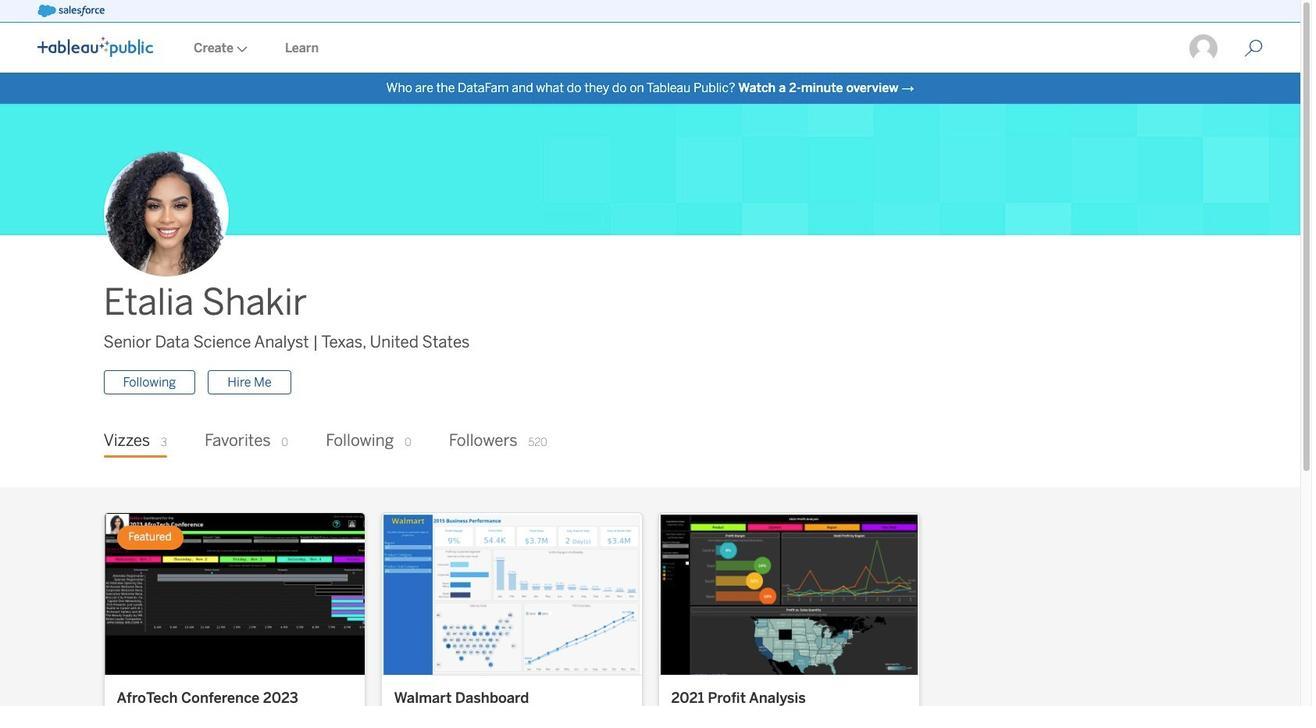 Task type: locate. For each thing, give the bounding box(es) containing it.
1 horizontal spatial workbook thumbnail image
[[382, 513, 642, 675]]

2 horizontal spatial workbook thumbnail image
[[659, 513, 919, 675]]

go to search image
[[1226, 39, 1282, 58]]

0 horizontal spatial workbook thumbnail image
[[104, 513, 364, 675]]

1 workbook thumbnail image from the left
[[104, 513, 364, 675]]

workbook thumbnail image
[[104, 513, 364, 675], [382, 513, 642, 675], [659, 513, 919, 675]]

logo image
[[37, 37, 153, 57]]

2 workbook thumbnail image from the left
[[382, 513, 642, 675]]



Task type: describe. For each thing, give the bounding box(es) containing it.
tara.schultz image
[[1188, 33, 1219, 64]]

salesforce logo image
[[37, 5, 105, 17]]

featured element
[[117, 526, 183, 550]]

avatar image
[[103, 152, 228, 277]]

create image
[[234, 46, 248, 52]]

3 workbook thumbnail image from the left
[[659, 513, 919, 675]]



Task type: vqa. For each thing, say whether or not it's contained in the screenshot.
Salesforce Logo
yes



